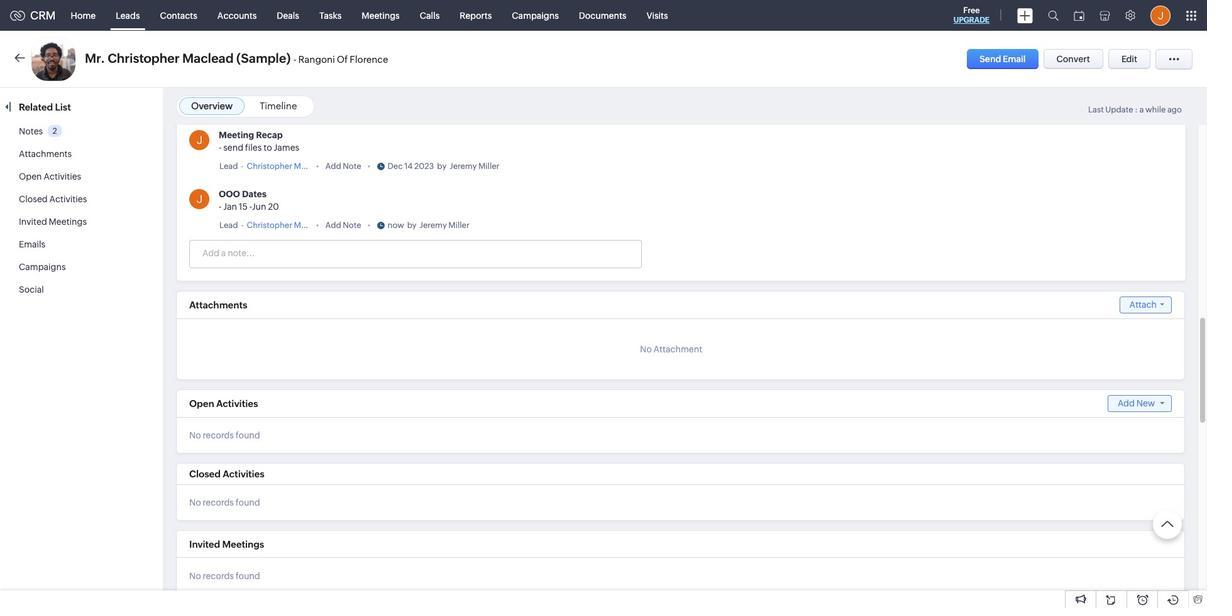 Task type: vqa. For each thing, say whether or not it's contained in the screenshot.
bottommost closed activities
yes



Task type: describe. For each thing, give the bounding box(es) containing it.
jun
[[252, 202, 266, 212]]

(sample) for meeting recap - send files to james
[[328, 162, 362, 171]]

emails link
[[19, 240, 45, 250]]

notes link
[[19, 126, 43, 137]]

contacts link
[[150, 0, 207, 31]]

social link
[[19, 285, 44, 295]]

leads link
[[106, 0, 150, 31]]

dec
[[388, 162, 403, 171]]

edit button
[[1109, 49, 1151, 69]]

convert button
[[1044, 49, 1104, 69]]

lead - christopher maclead (sample) for meeting recap - send files to james
[[220, 162, 362, 171]]

leads
[[116, 10, 140, 20]]

jeremy for meeting recap - send files to james
[[450, 162, 477, 171]]

crm link
[[10, 9, 56, 22]]

christopher maclead (sample) link for - send files to james
[[247, 160, 362, 173]]

- inside meeting recap - send files to james
[[219, 143, 222, 153]]

edit
[[1122, 54, 1138, 64]]

of
[[337, 54, 348, 65]]

add note link for - send files to james
[[326, 160, 361, 173]]

(sample) for ooo dates - jan 15 -jun 20
[[328, 221, 362, 230]]

send
[[223, 143, 243, 153]]

social
[[19, 285, 44, 295]]

records for invited
[[203, 572, 234, 582]]

open activities link
[[19, 172, 81, 182]]

- down send
[[241, 162, 244, 171]]

meeting recap - send files to james
[[219, 130, 300, 153]]

jeremy for ooo dates - jan 15 -jun 20
[[420, 221, 447, 230]]

send email
[[980, 54, 1026, 64]]

profile element
[[1144, 0, 1179, 31]]

contacts
[[160, 10, 197, 20]]

• add note • for ooo dates - jan 15 -jun 20
[[316, 221, 371, 230]]

now
[[388, 221, 404, 230]]

attachments link
[[19, 149, 72, 159]]

related
[[19, 102, 53, 113]]

0 vertical spatial closed activities
[[19, 194, 87, 204]]

attachment
[[654, 345, 703, 355]]

tasks
[[320, 10, 342, 20]]

1 horizontal spatial attachments
[[189, 300, 248, 311]]

miller for ooo dates - jan 15 -jun 20
[[449, 221, 470, 230]]

rangoni
[[299, 54, 335, 65]]

documents
[[579, 10, 627, 20]]

tasks link
[[309, 0, 352, 31]]

by for - jan 15 -jun 20
[[407, 221, 417, 230]]

a
[[1140, 105, 1144, 114]]

overview
[[191, 101, 233, 111]]

:
[[1136, 105, 1138, 114]]

14
[[405, 162, 413, 171]]

by jeremy miller for ooo dates - jan 15 -jun 20
[[407, 221, 470, 230]]

ago
[[1168, 105, 1183, 114]]

by for - send files to james
[[437, 162, 447, 171]]

search element
[[1041, 0, 1067, 31]]

emails
[[19, 240, 45, 250]]

1 horizontal spatial campaigns link
[[502, 0, 569, 31]]

15
[[239, 202, 248, 212]]

accounts
[[218, 10, 257, 20]]

1 vertical spatial meetings
[[49, 217, 87, 227]]

attach
[[1130, 300, 1157, 310]]

dates
[[242, 189, 267, 199]]

1 vertical spatial open activities
[[189, 399, 258, 410]]

florence
[[350, 54, 388, 65]]

lead for jan
[[220, 221, 238, 230]]

recap
[[256, 130, 283, 140]]

note for meeting recap - send files to james
[[343, 162, 361, 171]]

1 records from the top
[[203, 431, 234, 441]]

2 vertical spatial add
[[1118, 399, 1135, 409]]

2 horizontal spatial meetings
[[362, 10, 400, 20]]

visits link
[[637, 0, 679, 31]]

christopher maclead (sample) link for - jan 15 -jun 20
[[247, 220, 362, 232]]

1 horizontal spatial open
[[189, 399, 214, 410]]

lead - christopher maclead (sample) for ooo dates - jan 15 -jun 20
[[220, 221, 362, 230]]

mr.
[[85, 51, 105, 65]]

1 vertical spatial invited
[[189, 540, 220, 550]]

search image
[[1049, 10, 1059, 21]]

last update : a while ago
[[1089, 105, 1183, 114]]

list
[[55, 102, 71, 113]]

mr. christopher maclead (sample) - rangoni of florence
[[85, 51, 388, 65]]

new
[[1137, 399, 1156, 409]]

overview link
[[191, 101, 233, 111]]

0 vertical spatial attachments
[[19, 149, 72, 159]]

0 horizontal spatial closed
[[19, 194, 48, 204]]

- inside mr. christopher maclead (sample) - rangoni of florence
[[294, 54, 297, 65]]

1 vertical spatial campaigns link
[[19, 262, 66, 272]]

convert
[[1057, 54, 1091, 64]]

1 vertical spatial campaigns
[[19, 262, 66, 272]]

add note link for - jan 15 -jun 20
[[326, 220, 361, 232]]

create menu element
[[1010, 0, 1041, 31]]

send
[[980, 54, 1002, 64]]

home link
[[61, 0, 106, 31]]



Task type: locate. For each thing, give the bounding box(es) containing it.
2 found from the top
[[236, 498, 260, 508]]

records for closed
[[203, 498, 234, 508]]

no records found for meetings
[[189, 572, 260, 582]]

profile image
[[1151, 5, 1171, 25]]

2 vertical spatial found
[[236, 572, 260, 582]]

1 vertical spatial (sample)
[[328, 162, 362, 171]]

campaigns link down emails
[[19, 262, 66, 272]]

1 vertical spatial miller
[[449, 221, 470, 230]]

no records found for activities
[[189, 498, 260, 508]]

upgrade
[[954, 16, 990, 25]]

0 vertical spatial found
[[236, 431, 260, 441]]

1 vertical spatial by
[[407, 221, 417, 230]]

0 horizontal spatial open activities
[[19, 172, 81, 182]]

add left dec
[[326, 162, 341, 171]]

1 horizontal spatial invited
[[189, 540, 220, 550]]

1 vertical spatial by jeremy miller
[[407, 221, 470, 230]]

0 vertical spatial christopher
[[108, 51, 180, 65]]

• add note • left dec
[[316, 162, 371, 171]]

1 add note link from the top
[[326, 160, 361, 173]]

crm
[[30, 9, 56, 22]]

0 vertical spatial invited meetings
[[19, 217, 87, 227]]

by jeremy miller right "2023" on the left of the page
[[437, 162, 500, 171]]

1 vertical spatial lead - christopher maclead (sample)
[[220, 221, 362, 230]]

0 horizontal spatial meetings
[[49, 217, 87, 227]]

0 vertical spatial add note link
[[326, 160, 361, 173]]

1 found from the top
[[236, 431, 260, 441]]

0 vertical spatial miller
[[479, 162, 500, 171]]

2 add note link from the top
[[326, 220, 361, 232]]

0 vertical spatial lead
[[220, 162, 238, 171]]

- left rangoni
[[294, 54, 297, 65]]

1 note from the top
[[343, 162, 361, 171]]

0 vertical spatial add
[[326, 162, 341, 171]]

by right "2023" on the left of the page
[[437, 162, 447, 171]]

note
[[343, 162, 361, 171], [343, 221, 361, 230]]

maclead for ooo dates - jan 15 -jun 20
[[294, 221, 327, 230]]

by jeremy miller up add a note... field
[[407, 221, 470, 230]]

related list
[[19, 102, 73, 113]]

invited meetings link
[[19, 217, 87, 227]]

reports
[[460, 10, 492, 20]]

calls
[[420, 10, 440, 20]]

1 vertical spatial maclead
[[294, 162, 327, 171]]

2 lead - christopher maclead (sample) from the top
[[220, 221, 362, 230]]

1 horizontal spatial miller
[[479, 162, 500, 171]]

documents link
[[569, 0, 637, 31]]

1 vertical spatial invited meetings
[[189, 540, 264, 550]]

while
[[1146, 105, 1166, 114]]

christopher maclead (sample) link
[[247, 160, 362, 173], [247, 220, 362, 232]]

james
[[274, 143, 300, 153]]

3 no records found from the top
[[189, 572, 260, 582]]

(sample) left 'now'
[[328, 221, 362, 230]]

- left send
[[219, 143, 222, 153]]

add note link left 'now'
[[326, 220, 361, 232]]

jeremy up add a note... field
[[420, 221, 447, 230]]

meetings
[[362, 10, 400, 20], [49, 217, 87, 227], [222, 540, 264, 550]]

0 vertical spatial by
[[437, 162, 447, 171]]

0 horizontal spatial attachments
[[19, 149, 72, 159]]

2 vertical spatial maclead
[[294, 221, 327, 230]]

miller for meeting recap - send files to james
[[479, 162, 500, 171]]

christopher down leads
[[108, 51, 180, 65]]

2 records from the top
[[203, 498, 234, 508]]

0 vertical spatial closed
[[19, 194, 48, 204]]

(sample) left dec
[[328, 162, 362, 171]]

logo image
[[10, 10, 25, 20]]

1 lead - christopher maclead (sample) from the top
[[220, 162, 362, 171]]

0 vertical spatial meetings
[[362, 10, 400, 20]]

note for ooo dates - jan 15 -jun 20
[[343, 221, 361, 230]]

1 vertical spatial christopher maclead (sample) link
[[247, 220, 362, 232]]

add note link left dec
[[326, 160, 361, 173]]

2 lead from the top
[[220, 221, 238, 230]]

add
[[326, 162, 341, 171], [326, 221, 341, 230], [1118, 399, 1135, 409]]

0 horizontal spatial campaigns
[[19, 262, 66, 272]]

1 vertical spatial add note link
[[326, 220, 361, 232]]

found for invited meetings
[[236, 572, 260, 582]]

miller
[[479, 162, 500, 171], [449, 221, 470, 230]]

visits
[[647, 10, 668, 20]]

- left jan
[[219, 202, 222, 212]]

1 vertical spatial jeremy
[[420, 221, 447, 230]]

invited meetings
[[19, 217, 87, 227], [189, 540, 264, 550]]

campaigns right reports
[[512, 10, 559, 20]]

christopher for meeting recap
[[247, 162, 292, 171]]

0 vertical spatial (sample)
[[236, 51, 291, 65]]

2 vertical spatial christopher
[[247, 221, 292, 230]]

1 vertical spatial closed
[[189, 469, 221, 480]]

note left dec
[[343, 162, 361, 171]]

(sample)
[[236, 51, 291, 65], [328, 162, 362, 171], [328, 221, 362, 230]]

files
[[245, 143, 262, 153]]

2 vertical spatial records
[[203, 572, 234, 582]]

no
[[640, 345, 652, 355], [189, 431, 201, 441], [189, 498, 201, 508], [189, 572, 201, 582]]

2023
[[415, 162, 434, 171]]

20
[[268, 202, 279, 212]]

ooo
[[219, 189, 240, 199]]

add left new
[[1118, 399, 1135, 409]]

(sample) down the deals
[[236, 51, 291, 65]]

1 vertical spatial attachments
[[189, 300, 248, 311]]

0 horizontal spatial jeremy
[[420, 221, 447, 230]]

christopher for ooo dates
[[247, 221, 292, 230]]

3 found from the top
[[236, 572, 260, 582]]

Add a note... field
[[190, 247, 641, 260]]

to
[[264, 143, 272, 153]]

1 vertical spatial records
[[203, 498, 234, 508]]

accounts link
[[207, 0, 267, 31]]

email
[[1003, 54, 1026, 64]]

2
[[53, 126, 57, 136]]

3 records from the top
[[203, 572, 234, 582]]

timeline link
[[260, 101, 297, 111]]

0 vertical spatial campaigns link
[[502, 0, 569, 31]]

0 vertical spatial maclead
[[182, 51, 234, 65]]

free
[[964, 6, 980, 15]]

•
[[316, 162, 319, 171], [368, 162, 371, 171], [316, 221, 319, 230], [368, 221, 371, 230]]

2 no records found from the top
[[189, 498, 260, 508]]

-
[[294, 54, 297, 65], [219, 143, 222, 153], [241, 162, 244, 171], [219, 202, 222, 212], [250, 202, 252, 212], [241, 221, 244, 230]]

2 vertical spatial no records found
[[189, 572, 260, 582]]

2 note from the top
[[343, 221, 361, 230]]

1 lead from the top
[[220, 162, 238, 171]]

1 vertical spatial • add note •
[[316, 221, 371, 230]]

0 vertical spatial note
[[343, 162, 361, 171]]

christopher maclead (sample) link down 20
[[247, 220, 362, 232]]

lead
[[220, 162, 238, 171], [220, 221, 238, 230]]

deals link
[[267, 0, 309, 31]]

1 vertical spatial open
[[189, 399, 214, 410]]

home
[[71, 10, 96, 20]]

- right 15
[[250, 202, 252, 212]]

by jeremy miller
[[437, 162, 500, 171], [407, 221, 470, 230]]

calendar image
[[1074, 10, 1085, 20]]

maclead for meeting recap - send files to james
[[294, 162, 327, 171]]

1 vertical spatial note
[[343, 221, 361, 230]]

1 horizontal spatial campaigns
[[512, 10, 559, 20]]

1 horizontal spatial closed activities
[[189, 469, 265, 480]]

add for - jan 15 -jun 20
[[326, 221, 341, 230]]

0 horizontal spatial invited
[[19, 217, 47, 227]]

by right 'now'
[[407, 221, 417, 230]]

activities
[[44, 172, 81, 182], [49, 194, 87, 204], [216, 399, 258, 410], [223, 469, 265, 480]]

0 horizontal spatial miller
[[449, 221, 470, 230]]

2 christopher maclead (sample) link from the top
[[247, 220, 362, 232]]

1 horizontal spatial closed
[[189, 469, 221, 480]]

add note link
[[326, 160, 361, 173], [326, 220, 361, 232]]

1 horizontal spatial jeremy
[[450, 162, 477, 171]]

1 horizontal spatial meetings
[[222, 540, 264, 550]]

1 horizontal spatial invited meetings
[[189, 540, 264, 550]]

jan
[[223, 202, 237, 212]]

lead for send
[[220, 162, 238, 171]]

meeting
[[219, 130, 254, 140]]

0 vertical spatial open activities
[[19, 172, 81, 182]]

attach link
[[1120, 297, 1173, 314]]

0 vertical spatial open
[[19, 172, 42, 182]]

- down 15
[[241, 221, 244, 230]]

0 vertical spatial by jeremy miller
[[437, 162, 500, 171]]

1 no records found from the top
[[189, 431, 260, 441]]

last
[[1089, 105, 1104, 114]]

0 horizontal spatial closed activities
[[19, 194, 87, 204]]

add left 'now'
[[326, 221, 341, 230]]

by jeremy miller for meeting recap - send files to james
[[437, 162, 500, 171]]

0 horizontal spatial by
[[407, 221, 417, 230]]

0 horizontal spatial invited meetings
[[19, 217, 87, 227]]

0 horizontal spatial campaigns link
[[19, 262, 66, 272]]

maclead
[[182, 51, 234, 65], [294, 162, 327, 171], [294, 221, 327, 230]]

1 vertical spatial no records found
[[189, 498, 260, 508]]

send email button
[[968, 49, 1039, 69]]

1 horizontal spatial open activities
[[189, 399, 258, 410]]

by
[[437, 162, 447, 171], [407, 221, 417, 230]]

notes
[[19, 126, 43, 137]]

1 vertical spatial found
[[236, 498, 260, 508]]

1 vertical spatial closed activities
[[189, 469, 265, 480]]

2 vertical spatial (sample)
[[328, 221, 362, 230]]

add new
[[1118, 399, 1156, 409]]

1 vertical spatial add
[[326, 221, 341, 230]]

meetings link
[[352, 0, 410, 31]]

1 christopher maclead (sample) link from the top
[[247, 160, 362, 173]]

1 horizontal spatial by
[[437, 162, 447, 171]]

0 vertical spatial no records found
[[189, 431, 260, 441]]

0 vertical spatial invited
[[19, 217, 47, 227]]

0 horizontal spatial open
[[19, 172, 42, 182]]

campaigns link
[[502, 0, 569, 31], [19, 262, 66, 272]]

christopher maclead (sample) link down james
[[247, 160, 362, 173]]

0 vertical spatial lead - christopher maclead (sample)
[[220, 162, 362, 171]]

lead - christopher maclead (sample)
[[220, 162, 362, 171], [220, 221, 362, 230]]

christopher down to
[[247, 162, 292, 171]]

dec 14 2023
[[388, 162, 434, 171]]

0 vertical spatial records
[[203, 431, 234, 441]]

2 vertical spatial meetings
[[222, 540, 264, 550]]

0 vertical spatial christopher maclead (sample) link
[[247, 160, 362, 173]]

found
[[236, 431, 260, 441], [236, 498, 260, 508], [236, 572, 260, 582]]

closed activities
[[19, 194, 87, 204], [189, 469, 265, 480]]

timeline
[[260, 101, 297, 111]]

closed
[[19, 194, 48, 204], [189, 469, 221, 480]]

free upgrade
[[954, 6, 990, 25]]

lead down send
[[220, 162, 238, 171]]

add for - send files to james
[[326, 162, 341, 171]]

christopher down 20
[[247, 221, 292, 230]]

• add note • for meeting recap - send files to james
[[316, 162, 371, 171]]

found for closed activities
[[236, 498, 260, 508]]

create menu image
[[1018, 8, 1034, 23]]

lead - christopher maclead (sample) down 20
[[220, 221, 362, 230]]

deals
[[277, 10, 299, 20]]

campaigns down emails
[[19, 262, 66, 272]]

campaigns
[[512, 10, 559, 20], [19, 262, 66, 272]]

lead down jan
[[220, 221, 238, 230]]

update
[[1106, 105, 1134, 114]]

0 vertical spatial jeremy
[[450, 162, 477, 171]]

1 vertical spatial christopher
[[247, 162, 292, 171]]

1 • add note • from the top
[[316, 162, 371, 171]]

• add note • left 'now'
[[316, 221, 371, 230]]

campaigns link right reports
[[502, 0, 569, 31]]

closed activities link
[[19, 194, 87, 204]]

jeremy right "2023" on the left of the page
[[450, 162, 477, 171]]

1 vertical spatial lead
[[220, 221, 238, 230]]

calls link
[[410, 0, 450, 31]]

note left 'now'
[[343, 221, 361, 230]]

reports link
[[450, 0, 502, 31]]

2 • add note • from the top
[[316, 221, 371, 230]]

attachments
[[19, 149, 72, 159], [189, 300, 248, 311]]

0 vertical spatial • add note •
[[316, 162, 371, 171]]

0 vertical spatial campaigns
[[512, 10, 559, 20]]

ooo dates - jan 15 -jun 20
[[219, 189, 279, 212]]

lead - christopher maclead (sample) down james
[[220, 162, 362, 171]]

no records found
[[189, 431, 260, 441], [189, 498, 260, 508], [189, 572, 260, 582]]

invited
[[19, 217, 47, 227], [189, 540, 220, 550]]

no attachment
[[640, 345, 703, 355]]



